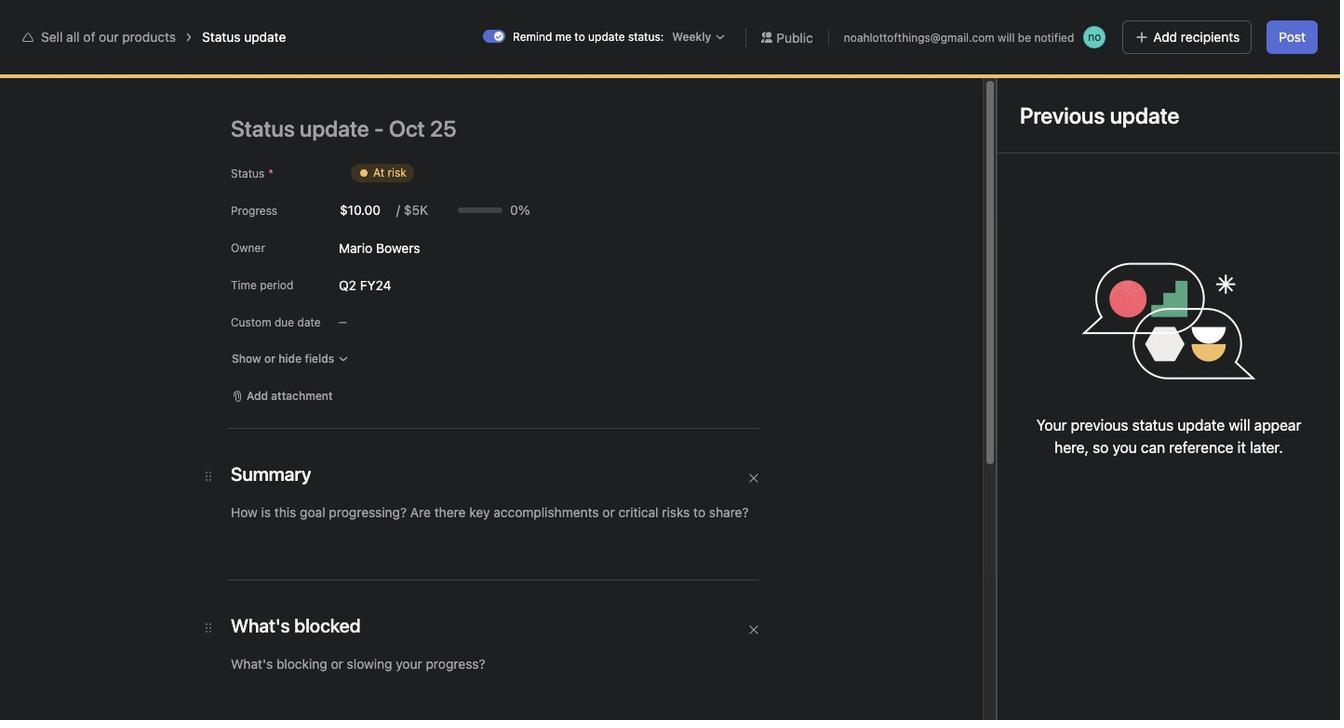 Task type: describe. For each thing, give the bounding box(es) containing it.
29
[[986, 21, 1000, 35]]

this goal
[[1033, 237, 1104, 259]]

appear
[[1255, 417, 1302, 434]]

status for status update
[[202, 29, 241, 45]]

$10.00 text field
[[328, 194, 393, 227]]

risk
[[388, 166, 407, 180]]

sell for sell all of our products
[[305, 78, 336, 100]]

invite a teammate to start collaborating in asana tooltip
[[107, 609, 325, 713]]

custom
[[231, 316, 271, 330]]

start
[[248, 622, 275, 638]]

status *
[[231, 167, 274, 181]]

post
[[1279, 29, 1306, 45]]

sub-
[[360, 653, 394, 669]]

at risk
[[373, 166, 407, 180]]

what's for what's in my trial?
[[1068, 15, 1104, 29]]

of for our products
[[363, 78, 380, 100]]

my
[[305, 58, 324, 74]]

our
[[99, 29, 119, 45]]

reference
[[1170, 439, 1234, 456]]

0 vertical spatial date
[[298, 316, 321, 330]]

left
[[1031, 21, 1048, 35]]

will inside your previous status update will appear here, so you can reference it later.
[[1229, 417, 1251, 434]]

collaborating
[[122, 642, 200, 658]]

send feedback
[[978, 675, 1057, 689]]

goal owner
[[978, 282, 1046, 298]]

0 horizontal spatial time period
[[231, 278, 294, 292]]

search button
[[451, 7, 897, 37]]

add recipients
[[1154, 29, 1240, 45]]

set a custom due date
[[979, 527, 1100, 541]]

parent goals
[[978, 598, 1045, 612]]

0 likes. click to like this task image
[[527, 82, 542, 97]]

/
[[397, 202, 400, 218]]

set
[[979, 527, 997, 541]]

about
[[978, 237, 1029, 259]]

0 vertical spatial to
[[575, 30, 585, 44]]

add for add recipients
[[1154, 29, 1178, 45]]

share button
[[1256, 66, 1318, 92]]

sell all of our products
[[41, 29, 176, 45]]

my
[[1120, 15, 1136, 29]]

remove section image for section title text box
[[748, 625, 760, 636]]

later.
[[1250, 439, 1283, 456]]

recipients
[[1181, 29, 1240, 45]]

show
[[232, 352, 261, 366]]

what's the status?
[[360, 234, 516, 255]]

mario bowers
[[339, 240, 420, 256]]

it
[[1238, 439, 1246, 456]]

goals inside my workspace goals "link"
[[395, 58, 428, 74]]

1 vertical spatial time period
[[978, 461, 1042, 475]]

goal
[[1092, 623, 1115, 637]]

team
[[1056, 351, 1087, 367]]

1 horizontal spatial no
[[1229, 72, 1242, 86]]

products
[[122, 29, 176, 45]]

public
[[777, 29, 813, 45]]

send feedback link
[[978, 674, 1057, 691]]

what's in my trial? button
[[1059, 9, 1173, 35]]

hide
[[279, 352, 302, 366]]

noahlottofthings@gmail.com
[[844, 30, 995, 44]]

can
[[1141, 439, 1166, 456]]

status
[[1133, 417, 1174, 434]]

connect a parent goal button
[[970, 617, 1124, 643]]

so
[[1093, 439, 1109, 456]]

custom due date
[[231, 316, 321, 330]]

your
[[1037, 417, 1067, 434]]

Goal name text field
[[345, 142, 1205, 209]]

a for connect
[[1045, 623, 1051, 637]]

on
[[387, 277, 404, 293]]

add attachment button
[[223, 384, 341, 410]]

add billing info
[[1192, 15, 1271, 29]]

attachment
[[271, 389, 333, 403]]

date inside button
[[1075, 527, 1100, 541]]

goals for sub-goals
[[394, 653, 431, 669]]

remind
[[513, 30, 552, 44]]

on track
[[387, 277, 438, 293]]

progress
[[231, 204, 278, 218]]

no button
[[1075, 24, 1108, 50]]

status update
[[202, 29, 286, 45]]

accountable team
[[978, 351, 1087, 367]]

connect a parent goal
[[997, 623, 1115, 637]]

invite
[[122, 622, 154, 638]]

invite a teammate to start collaborating in asana
[[122, 622, 275, 658]]

remind me to update status:
[[513, 30, 664, 44]]

goals for parent goals
[[1016, 598, 1045, 612]]

status:
[[628, 30, 664, 44]]

post button
[[1267, 20, 1318, 54]]

here,
[[1055, 439, 1089, 456]]

feedback
[[1008, 675, 1057, 689]]



Task type: locate. For each thing, give the bounding box(es) containing it.
0 vertical spatial time
[[231, 278, 257, 292]]

1 vertical spatial will
[[1229, 417, 1251, 434]]

0 horizontal spatial a
[[158, 622, 165, 638]]

1 horizontal spatial period
[[1007, 461, 1042, 475]]

0 vertical spatial period
[[260, 278, 294, 292]]

mario
[[339, 240, 373, 256]]

1 horizontal spatial due
[[1052, 527, 1072, 541]]

add for add attachment
[[247, 389, 268, 403]]

0 horizontal spatial what's
[[360, 234, 419, 255]]

0 vertical spatial remove section image
[[748, 473, 760, 484]]

fy24
[[360, 277, 391, 293]]

sell
[[41, 29, 63, 45], [305, 78, 336, 100]]

in inside 'invite a teammate to start collaborating in asana'
[[204, 642, 214, 658]]

at risk button
[[339, 156, 426, 190]]

parent
[[978, 598, 1013, 612]]

29 days left
[[986, 21, 1048, 35]]

what's down /
[[360, 234, 419, 255]]

no down the what's in my trial? at the right top of page
[[1089, 30, 1102, 44]]

a
[[1000, 527, 1006, 541], [158, 622, 165, 638], [1045, 623, 1051, 637]]

me
[[555, 30, 572, 44]]

1 horizontal spatial time
[[978, 461, 1004, 475]]

our products
[[384, 78, 492, 100]]

time period down your
[[978, 461, 1042, 475]]

0 horizontal spatial period
[[260, 278, 294, 292]]

workspace
[[327, 58, 392, 74]]

1 vertical spatial all
[[340, 78, 359, 100]]

no
[[1089, 30, 1102, 44], [1229, 72, 1242, 86]]

1 vertical spatial remove section image
[[748, 625, 760, 636]]

1 horizontal spatial date
[[1075, 527, 1100, 541]]

will left 'be'
[[998, 30, 1015, 44]]

0%
[[510, 202, 530, 218]]

2 vertical spatial goals
[[394, 653, 431, 669]]

sell up 'home'
[[41, 29, 63, 45]]

of left the our on the top
[[83, 29, 95, 45]]

all up 'home'
[[66, 29, 80, 45]]

update inside your previous status update will appear here, so you can reference it later.
[[1178, 417, 1225, 434]]

2 remove section image from the top
[[748, 625, 760, 636]]

0 horizontal spatial will
[[998, 30, 1015, 44]]

2 horizontal spatial add
[[1192, 15, 1213, 29]]

period up custom due date
[[260, 278, 294, 292]]

show or hide fields
[[232, 352, 334, 366]]

due right custom
[[1052, 527, 1072, 541]]

1 remove section image from the top
[[748, 473, 760, 484]]

1 vertical spatial date
[[1075, 527, 1100, 541]]

remove section image
[[748, 473, 760, 484], [748, 625, 760, 636]]

you
[[1113, 439, 1137, 456]]

previous update
[[1020, 102, 1180, 128]]

in inside button
[[1108, 15, 1117, 29]]

search
[[482, 14, 524, 30]]

update for remind me to update status:
[[588, 30, 625, 44]]

a inside 'invite a teammate to start collaborating in asana'
[[158, 622, 165, 638]]

date
[[298, 316, 321, 330], [1075, 527, 1100, 541]]

time up set
[[978, 461, 1004, 475]]

goals
[[395, 58, 428, 74], [1016, 598, 1045, 612], [394, 653, 431, 669]]

period
[[260, 278, 294, 292], [1007, 461, 1042, 475]]

what's inside button
[[1068, 15, 1104, 29]]

add attachment
[[247, 389, 333, 403]]

0 vertical spatial time period
[[231, 278, 294, 292]]

the status?
[[423, 234, 516, 255]]

1 horizontal spatial add
[[1154, 29, 1178, 45]]

home
[[48, 63, 84, 79]]

time
[[231, 278, 257, 292], [978, 461, 1004, 475]]

send
[[978, 675, 1005, 689]]

trial?
[[1139, 15, 1165, 29]]

due right 'custom'
[[275, 316, 294, 330]]

a for set
[[1000, 527, 1006, 541]]

1 vertical spatial period
[[1007, 461, 1042, 475]]

0 vertical spatial due
[[275, 316, 294, 330]]

to right me
[[575, 30, 585, 44]]

what's in my trial?
[[1068, 15, 1165, 29]]

in down teammate
[[204, 642, 214, 658]]

0 horizontal spatial no
[[1089, 30, 1102, 44]]

1 horizontal spatial of
[[363, 78, 380, 100]]

add billing info button
[[1184, 9, 1279, 35]]

what's
[[1068, 15, 1104, 29], [360, 234, 419, 255]]

connect
[[997, 623, 1042, 637]]

1 horizontal spatial sell
[[305, 78, 336, 100]]

in
[[1108, 15, 1117, 29], [204, 642, 214, 658]]

on track button
[[360, 269, 450, 303]]

in left the my
[[1108, 15, 1117, 29]]

1 vertical spatial of
[[363, 78, 380, 100]]

status right products
[[202, 29, 241, 45]]

my workspace goals
[[305, 58, 428, 74]]

owner
[[231, 241, 265, 255]]

0 horizontal spatial of
[[83, 29, 95, 45]]

0 horizontal spatial update
[[244, 29, 286, 45]]

show options image
[[501, 82, 516, 97]]

days
[[1003, 21, 1028, 35]]

due
[[275, 316, 294, 330], [1052, 527, 1072, 541]]

1 vertical spatial no
[[1229, 72, 1242, 86]]

add recipients button
[[1123, 20, 1252, 54]]

update for your previous status update will appear here, so you can reference it later.
[[1178, 417, 1225, 434]]

1 horizontal spatial all
[[340, 78, 359, 100]]

a right set
[[1000, 527, 1006, 541]]

Section title text field
[[231, 462, 311, 488]]

of for our
[[83, 29, 95, 45]]

*
[[268, 167, 274, 181]]

1 horizontal spatial to
[[575, 30, 585, 44]]

due inside button
[[1052, 527, 1072, 541]]

of down my workspace goals "link"
[[363, 78, 380, 100]]

1 horizontal spatial a
[[1000, 527, 1006, 541]]

2 horizontal spatial a
[[1045, 623, 1051, 637]]

of
[[83, 29, 95, 45], [363, 78, 380, 100]]

—
[[339, 317, 347, 328]]

1 vertical spatial time
[[978, 461, 1004, 475]]

your previous status update will appear here, so you can reference it later.
[[1037, 417, 1302, 456]]

fields
[[305, 352, 334, 366]]

1 vertical spatial sell
[[305, 78, 336, 100]]

0 horizontal spatial date
[[298, 316, 321, 330]]

1 horizontal spatial in
[[1108, 15, 1117, 29]]

all for our
[[66, 29, 80, 45]]

a left parent
[[1045, 623, 1051, 637]]

sell all of our products
[[305, 78, 492, 100]]

0 vertical spatial no
[[1089, 30, 1102, 44]]

no inside button
[[1089, 30, 1102, 44]]

sub-goals
[[360, 653, 431, 669]]

show or hide fields button
[[223, 346, 358, 372]]

sell for sell all of our products
[[41, 29, 63, 45]]

search list box
[[451, 7, 897, 37]]

status for status *
[[231, 167, 265, 181]]

bowers
[[376, 240, 420, 256]]

0 horizontal spatial in
[[204, 642, 214, 658]]

q2
[[339, 277, 356, 293]]

q2 fy24
[[339, 277, 391, 293]]

no right mb
[[1229, 72, 1242, 86]]

0 horizontal spatial add
[[247, 389, 268, 403]]

to inside 'invite a teammate to start collaborating in asana'
[[232, 622, 244, 638]]

update
[[244, 29, 286, 45], [588, 30, 625, 44], [1178, 417, 1225, 434]]

0 vertical spatial goals
[[395, 58, 428, 74]]

switch
[[483, 30, 505, 43]]

a up collaborating
[[158, 622, 165, 638]]

parent
[[1054, 623, 1089, 637]]

status left *
[[231, 167, 265, 181]]

0 vertical spatial will
[[998, 30, 1015, 44]]

sell down my at the top of the page
[[305, 78, 336, 100]]

add for add billing info
[[1192, 15, 1213, 29]]

all
[[66, 29, 80, 45], [340, 78, 359, 100]]

be
[[1018, 30, 1031, 44]]

add
[[1192, 15, 1213, 29], [1154, 29, 1178, 45], [247, 389, 268, 403]]

0 horizontal spatial sell
[[41, 29, 63, 45]]

1 vertical spatial in
[[204, 642, 214, 658]]

1 horizontal spatial time period
[[978, 461, 1042, 475]]

teammate
[[168, 622, 229, 638]]

home link
[[11, 57, 212, 87]]

1 vertical spatial what's
[[360, 234, 419, 255]]

date left —
[[298, 316, 321, 330]]

period down your
[[1007, 461, 1042, 475]]

0 vertical spatial what's
[[1068, 15, 1104, 29]]

0 vertical spatial status
[[202, 29, 241, 45]]

set a custom due date button
[[974, 525, 1104, 544]]

remove section image for section title text field
[[748, 473, 760, 484]]

track
[[408, 277, 438, 293]]

1 vertical spatial to
[[232, 622, 244, 638]]

2 horizontal spatial update
[[1178, 417, 1225, 434]]

date right custom
[[1075, 527, 1100, 541]]

time down owner
[[231, 278, 257, 292]]

what's for what's the status?
[[360, 234, 419, 255]]

weekly button
[[668, 28, 731, 47]]

custom
[[1009, 527, 1049, 541]]

0 horizontal spatial due
[[275, 316, 294, 330]]

1 vertical spatial due
[[1052, 527, 1072, 541]]

1 horizontal spatial will
[[1229, 417, 1251, 434]]

or
[[264, 352, 276, 366]]

time period up 'custom'
[[231, 278, 294, 292]]

time period
[[231, 278, 294, 292], [978, 461, 1042, 475]]

1 vertical spatial status
[[231, 167, 265, 181]]

$5k
[[404, 202, 428, 218]]

status
[[202, 29, 241, 45], [231, 167, 265, 181]]

0 vertical spatial all
[[66, 29, 80, 45]]

to up asana
[[232, 622, 244, 638]]

1 horizontal spatial update
[[588, 30, 625, 44]]

what's up notified
[[1068, 15, 1104, 29]]

0 horizontal spatial time
[[231, 278, 257, 292]]

Section title text field
[[231, 613, 361, 640]]

asana
[[218, 642, 255, 658]]

/ $5k
[[397, 202, 428, 218]]

add inside "popup button"
[[247, 389, 268, 403]]

to
[[575, 30, 585, 44], [232, 622, 244, 638]]

Title of update text field
[[231, 108, 789, 149]]

all down the workspace
[[340, 78, 359, 100]]

0 horizontal spatial to
[[232, 622, 244, 638]]

a for invite
[[158, 622, 165, 638]]

will up it
[[1229, 417, 1251, 434]]

owner
[[1009, 282, 1046, 298]]

at
[[373, 166, 385, 180]]

0 horizontal spatial all
[[66, 29, 80, 45]]

0 vertical spatial of
[[83, 29, 95, 45]]

previous
[[1071, 417, 1129, 434]]

0 vertical spatial sell
[[41, 29, 63, 45]]

0 vertical spatial in
[[1108, 15, 1117, 29]]

1 vertical spatial goals
[[1016, 598, 1045, 612]]

all for our products
[[340, 78, 359, 100]]

1 horizontal spatial what's
[[1068, 15, 1104, 29]]

info
[[1251, 15, 1271, 29]]



Task type: vqa. For each thing, say whether or not it's contained in the screenshot.
'Bold' IMAGE
no



